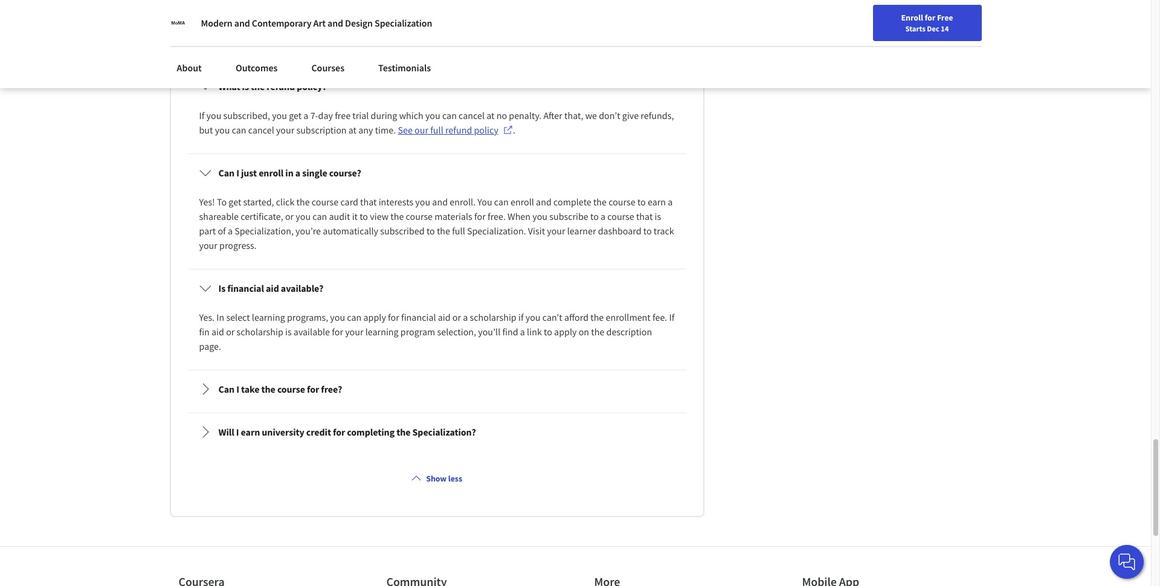 Task type: describe. For each thing, give the bounding box(es) containing it.
will i earn university credit for completing the specialization? button
[[189, 415, 685, 449]]

find
[[502, 326, 518, 338]]

a inside if you subscribed, you get a 7-day free trial during which you can cancel at no penalty. after that, we don't give refunds, but you can cancel your subscription at any time.
[[304, 109, 308, 121]]

or down select
[[226, 326, 235, 338]]

i for just
[[236, 167, 239, 179]]

what is the refund policy?
[[218, 80, 327, 92]]

can down subscribed,
[[232, 124, 246, 136]]

financial inside "yes. in select learning programs, you can apply for financial aid or a scholarship if you can't afford the enrollment fee. if fin aid or scholarship is available for your learning program selection, you'll find a link to apply on the description page."
[[401, 311, 436, 323]]

selection,
[[437, 326, 476, 338]]

can inside 'this course is completely online, so there's no need to show up to a classroom in person. you can access your lectures, readings and assignments anytime and anywhere via the web or your mobile device.'
[[572, 23, 587, 35]]

a inside 'this course is completely online, so there's no need to show up to a classroom in person. you can access your lectures, readings and assignments anytime and anywhere via the web or your mobile device.'
[[463, 23, 468, 35]]

it
[[352, 210, 358, 222]]

available?
[[281, 282, 323, 294]]

course inside dropdown button
[[277, 383, 305, 395]]

earn inside dropdown button
[[241, 426, 260, 438]]

if inside if you subscribed, you get a 7-day free trial during which you can cancel at no penalty. after that, we don't give refunds, but you can cancel your subscription at any time.
[[199, 109, 204, 121]]

to down materials
[[427, 225, 435, 237]]

page.
[[199, 340, 221, 352]]

your right access
[[617, 23, 635, 35]]

subscribed
[[380, 225, 425, 237]]

the inside 'this course is completely online, so there's no need to show up to a classroom in person. you can access your lectures, readings and assignments anytime and anywhere via the web or your mobile device.'
[[414, 37, 427, 50]]

is financial aid available? button
[[189, 271, 685, 305]]

what
[[218, 80, 240, 92]]

0 vertical spatial at
[[487, 109, 495, 121]]

up
[[440, 23, 451, 35]]

aid inside dropdown button
[[266, 282, 279, 294]]

when
[[508, 210, 531, 222]]

is inside yes! to get started, click the course card that interests you and enroll. you can enroll and complete the course to earn a shareable certificate, or you can audit it to view the course materials for free. when you subscribe to a course that is part of a specialization, you're automatically subscribed to the full specialization. visit your learner dashboard to track your progress.
[[655, 210, 661, 222]]

about
[[177, 62, 202, 74]]

take
[[241, 383, 260, 395]]

can up free.
[[494, 196, 509, 208]]

can i just enroll in a single course? button
[[189, 156, 685, 190]]

person.
[[523, 23, 554, 35]]

yes!
[[199, 196, 215, 208]]

you inside 'this course is completely online, so there's no need to show up to a classroom in person. you can access your lectures, readings and assignments anytime and anywhere via the web or your mobile device.'
[[556, 23, 570, 35]]

program
[[401, 326, 435, 338]]

progress.
[[219, 239, 257, 251]]

free
[[937, 12, 953, 23]]

description
[[606, 326, 652, 338]]

you right the programs,
[[330, 311, 345, 323]]

will
[[218, 426, 234, 438]]

single
[[302, 167, 327, 179]]

.
[[513, 124, 515, 136]]

yes. in select learning programs, you can apply for financial aid or a scholarship if you can't afford the enrollment fee. if fin aid or scholarship is available for your learning program selection, you'll find a link to apply on the description page.
[[199, 311, 677, 352]]

a left link
[[520, 326, 525, 338]]

link
[[527, 326, 542, 338]]

for right credit
[[333, 426, 345, 438]]

and down there's
[[341, 37, 357, 50]]

anywhere
[[359, 37, 398, 50]]

via
[[400, 37, 412, 50]]

you right but at the top of page
[[215, 124, 230, 136]]

courses
[[311, 62, 344, 74]]

can i just enroll in a single course?
[[218, 167, 361, 179]]

contemporary
[[252, 17, 311, 29]]

is inside 'this course is completely online, so there's no need to show up to a classroom in person. you can access your lectures, readings and assignments anytime and anywhere via the web or your mobile device.'
[[247, 23, 253, 35]]

no inside 'this course is completely online, so there's no need to show up to a classroom in person. you can access your lectures, readings and assignments anytime and anywhere via the web or your mobile device.'
[[372, 23, 383, 35]]

programs,
[[287, 311, 328, 323]]

started,
[[243, 196, 274, 208]]

mobile
[[479, 37, 507, 50]]

testimonials
[[378, 62, 431, 74]]

you down the "what is the refund policy?"
[[272, 109, 287, 121]]

0 vertical spatial learning
[[252, 311, 285, 323]]

just
[[241, 167, 257, 179]]

to up dashboard
[[637, 196, 646, 208]]

show less
[[426, 473, 462, 484]]

enroll.
[[450, 196, 476, 208]]

can't
[[542, 311, 562, 323]]

after
[[544, 109, 562, 121]]

list containing this course is completely online, so there's no need to show up to a classroom in person. you can access your lectures, readings and assignments anytime and anywhere via the web or your mobile device.
[[185, 0, 689, 464]]

but
[[199, 124, 213, 136]]

need
[[385, 23, 405, 35]]

afford
[[564, 311, 589, 323]]

to up learner
[[590, 210, 599, 222]]

show
[[417, 23, 439, 35]]

starts
[[906, 24, 926, 33]]

free?
[[321, 383, 342, 395]]

your inside if you subscribed, you get a 7-day free trial during which you can cancel at no penalty. after that, we don't give refunds, but you can cancel your subscription at any time.
[[276, 124, 294, 136]]

credit
[[306, 426, 331, 438]]

enrollment
[[606, 311, 651, 323]]

lectures,
[[637, 23, 672, 35]]

a right of
[[228, 225, 233, 237]]

show
[[426, 473, 447, 484]]

the down materials
[[437, 225, 450, 237]]

for left the free?
[[307, 383, 319, 395]]

device.
[[509, 37, 538, 50]]

you up but at the top of page
[[206, 109, 221, 121]]

7-
[[310, 109, 318, 121]]

or up 'selection,'
[[452, 311, 461, 323]]

can i take the course for free?
[[218, 383, 342, 395]]

your down part
[[199, 239, 217, 251]]

1 vertical spatial learning
[[365, 326, 399, 338]]

and right art
[[328, 17, 343, 29]]

track
[[654, 225, 674, 237]]

to left track
[[643, 225, 652, 237]]

specialization.
[[467, 225, 526, 237]]

or inside 'this course is completely online, so there's no need to show up to a classroom in person. you can access your lectures, readings and assignments anytime and anywhere via the web or your mobile device.'
[[448, 37, 457, 50]]

click
[[276, 196, 294, 208]]

0 horizontal spatial that
[[360, 196, 377, 208]]

anytime
[[306, 37, 339, 50]]

classroom
[[470, 23, 512, 35]]

your down subscribe
[[547, 225, 565, 237]]

in inside dropdown button
[[285, 167, 293, 179]]

completing
[[347, 426, 395, 438]]

the right on on the bottom of page
[[591, 326, 604, 338]]

interests
[[379, 196, 413, 208]]

outcomes
[[236, 62, 278, 74]]

course?
[[329, 167, 361, 179]]

that,
[[564, 109, 583, 121]]

is
[[218, 282, 226, 294]]

refunds,
[[641, 109, 674, 121]]

trial
[[352, 109, 369, 121]]

can inside "yes. in select learning programs, you can apply for financial aid or a scholarship if you can't afford the enrollment fee. if fin aid or scholarship is available for your learning program selection, you'll find a link to apply on the description page."
[[347, 311, 362, 323]]

any
[[358, 124, 373, 136]]

art
[[313, 17, 326, 29]]

get inside yes! to get started, click the course card that interests you and enroll. you can enroll and complete the course to earn a shareable certificate, or you can audit it to view the course materials for free. when you subscribe to a course that is part of a specialization, you're automatically subscribed to the full specialization. visit your learner dashboard to track your progress.
[[229, 196, 241, 208]]

full inside yes! to get started, click the course card that interests you and enroll. you can enroll and complete the course to earn a shareable certificate, or you can audit it to view the course materials for free. when you subscribe to a course that is part of a specialization, you're automatically subscribed to the full specialization. visit your learner dashboard to track your progress.
[[452, 225, 465, 237]]

financial inside dropdown button
[[227, 282, 264, 294]]

shopping cart: 1 item image
[[869, 9, 891, 28]]

specialization?
[[412, 426, 476, 438]]

university
[[262, 426, 304, 438]]

you're
[[296, 225, 321, 237]]

enroll
[[901, 12, 923, 23]]

14
[[941, 24, 949, 33]]

policy?
[[297, 80, 327, 92]]

you'll
[[478, 326, 500, 338]]



Task type: vqa. For each thing, say whether or not it's contained in the screenshot.
tomorrow,
no



Task type: locate. For each thing, give the bounding box(es) containing it.
1 vertical spatial enroll
[[511, 196, 534, 208]]

you right interests
[[415, 196, 430, 208]]

to up via
[[407, 23, 415, 35]]

earn inside yes! to get started, click the course card that interests you and enroll. you can enroll and complete the course to earn a shareable certificate, or you can audit it to view the course materials for free. when you subscribe to a course that is part of a specialization, you're automatically subscribed to the full specialization. visit your learner dashboard to track your progress.
[[648, 196, 666, 208]]

in inside 'this course is completely online, so there's no need to show up to a classroom in person. you can access your lectures, readings and assignments anytime and anywhere via the web or your mobile device.'
[[514, 23, 521, 35]]

enroll right just
[[259, 167, 284, 179]]

0 horizontal spatial if
[[199, 109, 204, 121]]

1 vertical spatial earn
[[241, 426, 260, 438]]

during
[[371, 109, 397, 121]]

for down 'is financial aid available?' dropdown button
[[388, 311, 399, 323]]

english
[[919, 14, 949, 26]]

course
[[218, 23, 245, 35], [312, 196, 339, 208], [609, 196, 635, 208], [406, 210, 433, 222], [607, 210, 634, 222], [277, 383, 305, 395]]

enroll for free starts dec 14
[[901, 12, 953, 33]]

enroll up 'when'
[[511, 196, 534, 208]]

yes! to get started, click the course card that interests you and enroll. you can enroll and complete the course to earn a shareable certificate, or you can audit it to view the course materials for free. when you subscribe to a course that is part of a specialization, you're automatically subscribed to the full specialization. visit your learner dashboard to track your progress.
[[199, 196, 676, 251]]

2 horizontal spatial aid
[[438, 311, 451, 323]]

0 horizontal spatial aid
[[212, 326, 224, 338]]

aid left available? on the left
[[266, 282, 279, 294]]

yes.
[[199, 311, 215, 323]]

1 horizontal spatial scholarship
[[470, 311, 516, 323]]

the down outcomes
[[251, 80, 265, 92]]

if
[[518, 311, 524, 323]]

to right it
[[360, 210, 368, 222]]

modern
[[201, 17, 232, 29]]

1 vertical spatial aid
[[438, 311, 451, 323]]

no inside if you subscribed, you get a 7-day free trial during which you can cancel at no penalty. after that, we don't give refunds, but you can cancel your subscription at any time.
[[497, 109, 507, 121]]

dec
[[927, 24, 939, 33]]

1 horizontal spatial learning
[[365, 326, 399, 338]]

penalty.
[[509, 109, 542, 121]]

1 vertical spatial get
[[229, 196, 241, 208]]

aid right fin
[[212, 326, 224, 338]]

at up policy
[[487, 109, 495, 121]]

for left free.
[[474, 210, 486, 222]]

1 vertical spatial full
[[452, 225, 465, 237]]

you inside yes! to get started, click the course card that interests you and enroll. you can enroll and complete the course to earn a shareable certificate, or you can audit it to view the course materials for free. when you subscribe to a course that is part of a specialization, you're automatically subscribed to the full specialization. visit your learner dashboard to track your progress.
[[478, 196, 492, 208]]

enroll inside dropdown button
[[259, 167, 284, 179]]

outcomes link
[[228, 54, 285, 81]]

refund for policy?
[[267, 80, 295, 92]]

can left 'take'
[[218, 383, 235, 395]]

a up track
[[668, 196, 673, 208]]

your left mobile
[[459, 37, 477, 50]]

i right the will
[[236, 426, 239, 438]]

and
[[234, 17, 250, 29], [328, 17, 343, 29], [236, 37, 251, 50], [341, 37, 357, 50], [432, 196, 448, 208], [536, 196, 552, 208]]

and up materials
[[432, 196, 448, 208]]

course inside 'this course is completely online, so there's no need to show up to a classroom in person. you can access your lectures, readings and assignments anytime and anywhere via the web or your mobile device.'
[[218, 23, 245, 35]]

and right readings
[[236, 37, 251, 50]]

learner
[[567, 225, 596, 237]]

online,
[[302, 23, 330, 35]]

0 horizontal spatial learning
[[252, 311, 285, 323]]

or inside yes! to get started, click the course card that interests you and enroll. you can enroll and complete the course to earn a shareable certificate, or you can audit it to view the course materials for free. when you subscribe to a course that is part of a specialization, you're automatically subscribed to the full specialization. visit your learner dashboard to track your progress.
[[285, 210, 294, 222]]

0 vertical spatial i
[[236, 167, 239, 179]]

chat with us image
[[1117, 552, 1137, 572]]

view
[[370, 210, 389, 222]]

about link
[[169, 54, 209, 81]]

we
[[585, 109, 597, 121]]

certificate,
[[241, 210, 283, 222]]

in left single
[[285, 167, 293, 179]]

2 vertical spatial i
[[236, 426, 239, 438]]

0 vertical spatial cancel
[[459, 109, 485, 121]]

1 horizontal spatial refund
[[445, 124, 472, 136]]

completely
[[255, 23, 300, 35]]

that up dashboard
[[636, 210, 653, 222]]

complete
[[554, 196, 591, 208]]

1 horizontal spatial financial
[[401, 311, 436, 323]]

you right if
[[526, 311, 541, 323]]

and left the complete at the top
[[536, 196, 552, 208]]

refund inside 'link'
[[445, 124, 472, 136]]

1 can from the top
[[218, 167, 235, 179]]

0 vertical spatial full
[[430, 124, 443, 136]]

1 horizontal spatial cancel
[[459, 109, 485, 121]]

the right completing
[[397, 426, 411, 438]]

list
[[185, 0, 689, 464]]

0 vertical spatial you
[[556, 23, 570, 35]]

of
[[218, 225, 226, 237]]

1 vertical spatial scholarship
[[237, 326, 283, 338]]

get right to
[[229, 196, 241, 208]]

this
[[199, 23, 216, 35]]

earn right the will
[[241, 426, 260, 438]]

and right modern
[[234, 17, 250, 29]]

show less button
[[407, 468, 467, 489]]

financial right the is
[[227, 282, 264, 294]]

web
[[429, 37, 446, 50]]

0 horizontal spatial cancel
[[248, 124, 274, 136]]

full
[[430, 124, 443, 136], [452, 225, 465, 237]]

1 vertical spatial that
[[636, 210, 653, 222]]

the down interests
[[391, 210, 404, 222]]

there's
[[343, 23, 370, 35]]

that up view at the top left of the page
[[360, 196, 377, 208]]

you up free.
[[478, 196, 492, 208]]

1 vertical spatial refund
[[445, 124, 472, 136]]

in up "device."
[[514, 23, 521, 35]]

no up anywhere
[[372, 23, 383, 35]]

if you subscribed, you get a 7-day free trial during which you can cancel at no penalty. after that, we don't give refunds, but you can cancel your subscription at any time.
[[199, 109, 676, 136]]

0 vertical spatial get
[[289, 109, 302, 121]]

can up see our full refund policy
[[442, 109, 457, 121]]

1 vertical spatial cancel
[[248, 124, 274, 136]]

is left available
[[285, 326, 292, 338]]

the museum of modern art image
[[169, 15, 186, 31]]

a left 7-
[[304, 109, 308, 121]]

automatically
[[323, 225, 378, 237]]

aid
[[266, 282, 279, 294], [438, 311, 451, 323], [212, 326, 224, 338]]

will i earn university credit for completing the specialization?
[[218, 426, 476, 438]]

the right click
[[296, 196, 310, 208]]

1 vertical spatial in
[[285, 167, 293, 179]]

this course is completely online, so there's no need to show up to a classroom in person. you can access your lectures, readings and assignments anytime and anywhere via the web or your mobile device.
[[199, 23, 674, 50]]

shareable
[[199, 210, 239, 222]]

for inside yes! to get started, click the course card that interests you and enroll. you can enroll and complete the course to earn a shareable certificate, or you can audit it to view the course materials for free. when you subscribe to a course that is part of a specialization, you're automatically subscribed to the full specialization. visit your learner dashboard to track your progress.
[[474, 210, 486, 222]]

0 horizontal spatial enroll
[[259, 167, 284, 179]]

so
[[332, 23, 341, 35]]

cancel down subscribed,
[[248, 124, 274, 136]]

learning down the is financial aid available?
[[252, 311, 285, 323]]

the right the afford
[[591, 311, 604, 323]]

cancel up policy
[[459, 109, 485, 121]]

1 horizontal spatial enroll
[[511, 196, 534, 208]]

cancel
[[459, 109, 485, 121], [248, 124, 274, 136]]

or right web
[[448, 37, 457, 50]]

your right available
[[345, 326, 363, 338]]

can left access
[[572, 23, 587, 35]]

our
[[415, 124, 428, 136]]

0 horizontal spatial financial
[[227, 282, 264, 294]]

card
[[340, 196, 358, 208]]

0 horizontal spatial in
[[285, 167, 293, 179]]

a inside dropdown button
[[295, 167, 300, 179]]

full down materials
[[452, 225, 465, 237]]

get inside if you subscribed, you get a 7-day free trial during which you can cancel at no penalty. after that, we don't give refunds, but you can cancel your subscription at any time.
[[289, 109, 302, 121]]

0 horizontal spatial you
[[478, 196, 492, 208]]

you up you're
[[296, 210, 311, 222]]

the right the complete at the top
[[593, 196, 607, 208]]

available
[[294, 326, 330, 338]]

full inside 'link'
[[430, 124, 443, 136]]

is inside dropdown button
[[242, 80, 249, 92]]

scholarship down select
[[237, 326, 283, 338]]

specialization
[[375, 17, 432, 29]]

is left completely
[[247, 23, 253, 35]]

1 horizontal spatial apply
[[554, 326, 577, 338]]

0 vertical spatial scholarship
[[470, 311, 516, 323]]

learning
[[252, 311, 285, 323], [365, 326, 399, 338]]

to right up
[[453, 23, 461, 35]]

or down click
[[285, 210, 294, 222]]

can up you're
[[313, 210, 327, 222]]

for right available
[[332, 326, 343, 338]]

1 horizontal spatial aid
[[266, 282, 279, 294]]

is financial aid available?
[[218, 282, 323, 294]]

0 horizontal spatial no
[[372, 23, 383, 35]]

your inside "yes. in select learning programs, you can apply for financial aid or a scholarship if you can't afford the enrollment fee. if fin aid or scholarship is available for your learning program selection, you'll find a link to apply on the description page."
[[345, 326, 363, 338]]

2 can from the top
[[218, 383, 235, 395]]

is inside "yes. in select learning programs, you can apply for financial aid or a scholarship if you can't afford the enrollment fee. if fin aid or scholarship is available for your learning program selection, you'll find a link to apply on the description page."
[[285, 326, 292, 338]]

a up 'selection,'
[[463, 311, 468, 323]]

0 horizontal spatial earn
[[241, 426, 260, 438]]

for up dec
[[925, 12, 936, 23]]

refund down outcomes
[[267, 80, 295, 92]]

free
[[335, 109, 351, 121]]

to right link
[[544, 326, 552, 338]]

at left any
[[349, 124, 357, 136]]

scholarship up you'll
[[470, 311, 516, 323]]

1 horizontal spatial if
[[669, 311, 675, 323]]

enroll inside yes! to get started, click the course card that interests you and enroll. you can enroll and complete the course to earn a shareable certificate, or you can audit it to view the course materials for free. when you subscribe to a course that is part of a specialization, you're automatically subscribed to the full specialization. visit your learner dashboard to track your progress.
[[511, 196, 534, 208]]

1 horizontal spatial full
[[452, 225, 465, 237]]

a right up
[[463, 23, 468, 35]]

i left 'take'
[[236, 383, 239, 395]]

day
[[318, 109, 333, 121]]

0 horizontal spatial apply
[[363, 311, 386, 323]]

1 vertical spatial i
[[236, 383, 239, 395]]

0 horizontal spatial at
[[349, 124, 357, 136]]

to inside "yes. in select learning programs, you can apply for financial aid or a scholarship if you can't afford the enrollment fee. if fin aid or scholarship is available for your learning program selection, you'll find a link to apply on the description page."
[[544, 326, 552, 338]]

select
[[226, 311, 250, 323]]

materials
[[435, 210, 472, 222]]

what is the refund policy? button
[[189, 69, 685, 103]]

financial up program at the bottom left of page
[[401, 311, 436, 323]]

time.
[[375, 124, 396, 136]]

a left single
[[295, 167, 300, 179]]

earn up track
[[648, 196, 666, 208]]

the right via
[[414, 37, 427, 50]]

0 horizontal spatial scholarship
[[237, 326, 283, 338]]

aid up 'selection,'
[[438, 311, 451, 323]]

give
[[622, 109, 639, 121]]

i left just
[[236, 167, 239, 179]]

can for can i just enroll in a single course?
[[218, 167, 235, 179]]

no up opens in a new tab icon
[[497, 109, 507, 121]]

0 vertical spatial in
[[514, 23, 521, 35]]

specialization,
[[235, 225, 294, 237]]

the right 'take'
[[261, 383, 275, 395]]

if
[[199, 109, 204, 121], [669, 311, 675, 323]]

i
[[236, 167, 239, 179], [236, 383, 239, 395], [236, 426, 239, 438]]

0 vertical spatial no
[[372, 23, 383, 35]]

in
[[216, 311, 224, 323]]

can right the programs,
[[347, 311, 362, 323]]

your left subscription
[[276, 124, 294, 136]]

get left 7-
[[289, 109, 302, 121]]

learning left program at the bottom left of page
[[365, 326, 399, 338]]

is
[[247, 23, 253, 35], [242, 80, 249, 92], [655, 210, 661, 222], [285, 326, 292, 338]]

1 vertical spatial if
[[669, 311, 675, 323]]

0 horizontal spatial refund
[[267, 80, 295, 92]]

0 horizontal spatial full
[[430, 124, 443, 136]]

0 vertical spatial that
[[360, 196, 377, 208]]

subscribe
[[549, 210, 588, 222]]

testimonials link
[[371, 54, 438, 81]]

full right our
[[430, 124, 443, 136]]

a up dashboard
[[601, 210, 606, 222]]

0 vertical spatial apply
[[363, 311, 386, 323]]

if up but at the top of page
[[199, 109, 204, 121]]

refund inside dropdown button
[[267, 80, 295, 92]]

can i take the course for free? button
[[189, 372, 685, 406]]

1 vertical spatial no
[[497, 109, 507, 121]]

can
[[572, 23, 587, 35], [442, 109, 457, 121], [232, 124, 246, 136], [494, 196, 509, 208], [313, 210, 327, 222], [347, 311, 362, 323]]

0 vertical spatial enroll
[[259, 167, 284, 179]]

see our full refund policy link
[[398, 123, 513, 137]]

i for take
[[236, 383, 239, 395]]

you up visit
[[532, 210, 547, 222]]

to
[[217, 196, 227, 208]]

1 vertical spatial you
[[478, 196, 492, 208]]

1 horizontal spatial no
[[497, 109, 507, 121]]

scholarship
[[470, 311, 516, 323], [237, 326, 283, 338]]

can for can i take the course for free?
[[218, 383, 235, 395]]

1 horizontal spatial at
[[487, 109, 495, 121]]

1 vertical spatial financial
[[401, 311, 436, 323]]

0 vertical spatial financial
[[227, 282, 264, 294]]

see our full refund policy
[[398, 124, 498, 136]]

you up our
[[425, 109, 440, 121]]

0 vertical spatial refund
[[267, 80, 295, 92]]

you right person.
[[556, 23, 570, 35]]

dashboard
[[598, 225, 641, 237]]

0 vertical spatial if
[[199, 109, 204, 121]]

0 horizontal spatial get
[[229, 196, 241, 208]]

assignments
[[253, 37, 304, 50]]

free.
[[488, 210, 506, 222]]

1 vertical spatial apply
[[554, 326, 577, 338]]

for inside enroll for free starts dec 14
[[925, 12, 936, 23]]

1 horizontal spatial that
[[636, 210, 653, 222]]

subscribed,
[[223, 109, 270, 121]]

if inside "yes. in select learning programs, you can apply for financial aid or a scholarship if you can't afford the enrollment fee. if fin aid or scholarship is available for your learning program selection, you'll find a link to apply on the description page."
[[669, 311, 675, 323]]

can left just
[[218, 167, 235, 179]]

opens in a new tab image
[[503, 125, 513, 135]]

2 vertical spatial aid
[[212, 326, 224, 338]]

None search field
[[172, 8, 462, 32]]

is up track
[[655, 210, 661, 222]]

policy
[[474, 124, 498, 136]]

1 horizontal spatial you
[[556, 23, 570, 35]]

1 vertical spatial at
[[349, 124, 357, 136]]

courses link
[[304, 54, 352, 81]]

1 horizontal spatial earn
[[648, 196, 666, 208]]

1 vertical spatial can
[[218, 383, 235, 395]]

0 vertical spatial aid
[[266, 282, 279, 294]]

apply
[[363, 311, 386, 323], [554, 326, 577, 338]]

1 horizontal spatial get
[[289, 109, 302, 121]]

0 vertical spatial earn
[[648, 196, 666, 208]]

i for earn
[[236, 426, 239, 438]]

that
[[360, 196, 377, 208], [636, 210, 653, 222]]

1 horizontal spatial in
[[514, 23, 521, 35]]

refund for policy
[[445, 124, 472, 136]]

0 vertical spatial can
[[218, 167, 235, 179]]

fee.
[[653, 311, 667, 323]]



